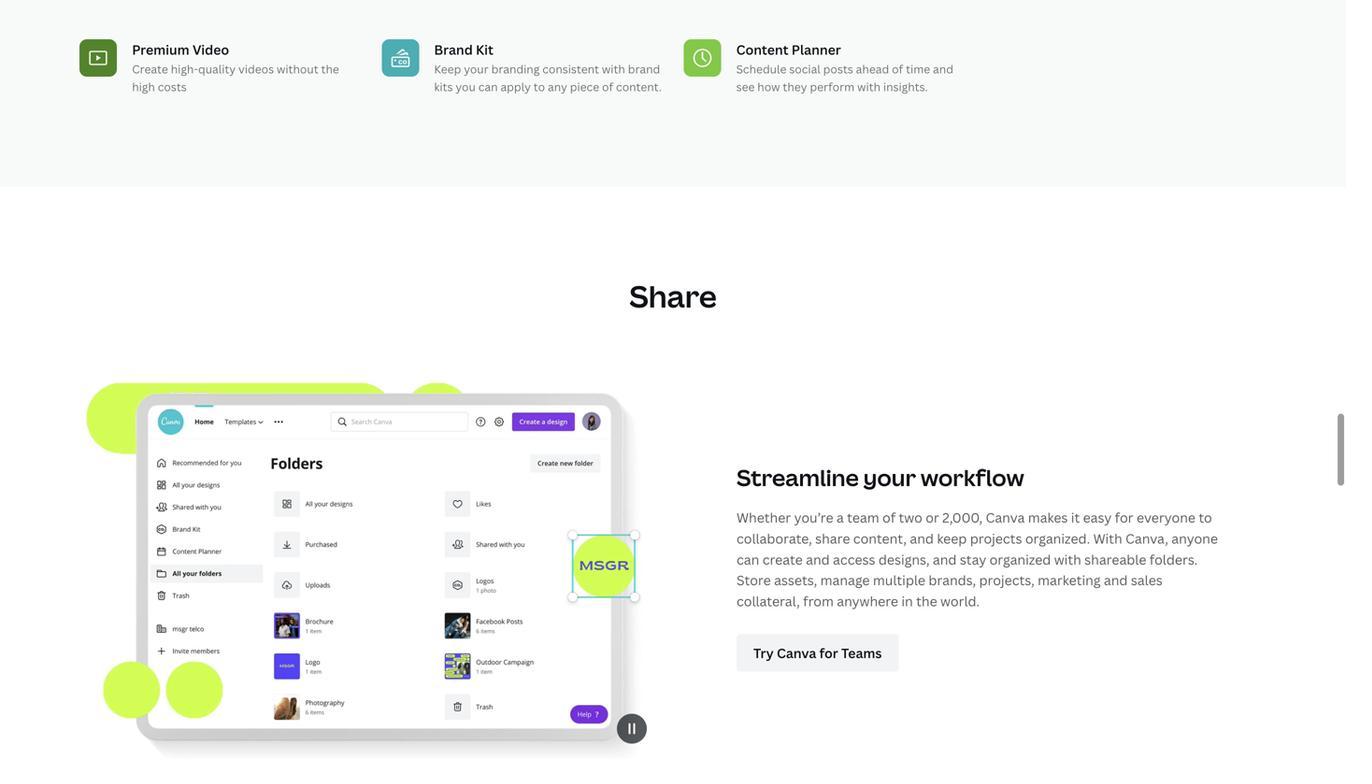 Task type: describe. For each thing, give the bounding box(es) containing it.
you're
[[795, 509, 834, 527]]

it
[[1072, 509, 1080, 527]]

high
[[132, 79, 155, 95]]

of inside content planner schedule social posts ahead of time and see how they perform with insights.
[[892, 61, 904, 77]]

ahead
[[856, 61, 890, 77]]

time
[[906, 61, 931, 77]]

share
[[630, 276, 717, 316]]

see
[[737, 79, 755, 95]]

premium
[[132, 41, 190, 58]]

can inside brand kit keep your branding consistent with brand kits you can apply to any piece of content.
[[479, 79, 498, 95]]

schedule
[[737, 61, 787, 77]]

in
[[902, 593, 913, 610]]

marketing
[[1038, 572, 1101, 589]]

kits
[[434, 79, 453, 95]]

and down or
[[910, 530, 934, 547]]

anywhere
[[837, 593, 899, 610]]

workflow
[[921, 462, 1025, 493]]

any
[[548, 79, 568, 95]]

content
[[737, 41, 789, 58]]

apply
[[501, 79, 531, 95]]

canva,
[[1126, 530, 1169, 547]]

collaborate,
[[737, 530, 812, 547]]

quality
[[198, 61, 236, 77]]

costs
[[158, 79, 187, 95]]

whether
[[737, 509, 791, 527]]

they
[[783, 79, 808, 95]]

videos
[[239, 61, 274, 77]]

makes
[[1028, 509, 1068, 527]]

premium video create high-quality videos without the high costs
[[132, 41, 339, 95]]

video
[[193, 41, 229, 58]]

team
[[847, 509, 880, 527]]

piece
[[570, 79, 600, 95]]

easy
[[1084, 509, 1112, 527]]

your inside brand kit keep your branding consistent with brand kits you can apply to any piece of content.
[[464, 61, 489, 77]]

insights.
[[884, 79, 928, 95]]

to inside brand kit keep your branding consistent with brand kits you can apply to any piece of content.
[[534, 79, 545, 95]]

streamline
[[737, 462, 859, 493]]

and inside content planner schedule social posts ahead of time and see how they perform with insights.
[[933, 61, 954, 77]]

of inside brand kit keep your branding consistent with brand kits you can apply to any piece of content.
[[602, 79, 614, 95]]

share
[[816, 530, 850, 547]]

can inside whether you're a team of two or 2,000, canva makes it easy for everyone to collaborate, share content, and keep projects organized. with canva, anyone can create and access designs,  and stay organized with shareable folders. store assets, manage multiple brands, projects, marketing and sales collateral, from anywhere in the world.
[[737, 551, 760, 568]]

everyone
[[1137, 509, 1196, 527]]

organized
[[990, 551, 1051, 568]]

a
[[837, 509, 844, 527]]

whether you're a team of two or 2,000, canva makes it easy for everyone to collaborate, share content, and keep projects organized. with canva, anyone can create and access designs,  and stay organized with shareable folders. store assets, manage multiple brands, projects, marketing and sales collateral, from anywhere in the world.
[[737, 509, 1219, 610]]

collateral,
[[737, 593, 800, 610]]

multiple
[[873, 572, 926, 589]]

from
[[803, 593, 834, 610]]

you
[[456, 79, 476, 95]]

with inside content planner schedule social posts ahead of time and see how they perform with insights.
[[858, 79, 881, 95]]

brand
[[434, 41, 473, 58]]



Task type: locate. For each thing, give the bounding box(es) containing it.
assets,
[[774, 572, 818, 589]]

brands,
[[929, 572, 976, 589]]

1 vertical spatial to
[[1199, 509, 1213, 527]]

content,
[[854, 530, 907, 547]]

can up the store
[[737, 551, 760, 568]]

can right you
[[479, 79, 498, 95]]

1 vertical spatial can
[[737, 551, 760, 568]]

and down 'shareable'
[[1104, 572, 1128, 589]]

0 vertical spatial can
[[479, 79, 498, 95]]

with
[[602, 61, 625, 77], [858, 79, 881, 95], [1055, 551, 1082, 568]]

planner
[[792, 41, 841, 58]]

1 horizontal spatial to
[[1199, 509, 1213, 527]]

create
[[763, 551, 803, 568]]

content.
[[616, 79, 662, 95]]

0 horizontal spatial your
[[464, 61, 489, 77]]

the inside whether you're a team of two or 2,000, canva makes it easy for everyone to collaborate, share content, and keep projects organized. with canva, anyone can create and access designs,  and stay organized with shareable folders. store assets, manage multiple brands, projects, marketing and sales collateral, from anywhere in the world.
[[917, 593, 938, 610]]

to up the anyone
[[1199, 509, 1213, 527]]

with
[[1094, 530, 1123, 547]]

brand kit keep your branding consistent with brand kits you can apply to any piece of content.
[[434, 41, 662, 95]]

with inside brand kit keep your branding consistent with brand kits you can apply to any piece of content.
[[602, 61, 625, 77]]

for
[[1115, 509, 1134, 527]]

brand
[[628, 61, 660, 77]]

and down share
[[806, 551, 830, 568]]

consistent
[[543, 61, 599, 77]]

2 vertical spatial of
[[883, 509, 896, 527]]

0 horizontal spatial with
[[602, 61, 625, 77]]

with left brand
[[602, 61, 625, 77]]

1 horizontal spatial with
[[858, 79, 881, 95]]

0 vertical spatial your
[[464, 61, 489, 77]]

of
[[892, 61, 904, 77], [602, 79, 614, 95], [883, 509, 896, 527]]

your up you
[[464, 61, 489, 77]]

to
[[534, 79, 545, 95], [1199, 509, 1213, 527]]

posts
[[824, 61, 854, 77]]

stay
[[960, 551, 987, 568]]

designs,
[[879, 551, 930, 568]]

of left two
[[883, 509, 896, 527]]

0 horizontal spatial the
[[321, 61, 339, 77]]

anyone
[[1172, 530, 1219, 547]]

keep
[[434, 61, 461, 77]]

the
[[321, 61, 339, 77], [917, 593, 938, 610]]

sales
[[1131, 572, 1163, 589]]

canva
[[986, 509, 1025, 527]]

1 horizontal spatial the
[[917, 593, 938, 610]]

create
[[132, 61, 168, 77]]

shareable
[[1085, 551, 1147, 568]]

high-
[[171, 61, 198, 77]]

0 vertical spatial the
[[321, 61, 339, 77]]

perform
[[810, 79, 855, 95]]

can
[[479, 79, 498, 95], [737, 551, 760, 568]]

without
[[277, 61, 319, 77]]

with up marketing
[[1055, 551, 1082, 568]]

keep
[[937, 530, 967, 547]]

store
[[737, 572, 771, 589]]

the right "in"
[[917, 593, 938, 610]]

streamline your workflow
[[737, 462, 1025, 493]]

and right the time
[[933, 61, 954, 77]]

0 vertical spatial of
[[892, 61, 904, 77]]

or
[[926, 509, 940, 527]]

the right without
[[321, 61, 339, 77]]

0 vertical spatial with
[[602, 61, 625, 77]]

organized.
[[1026, 530, 1091, 547]]

world.
[[941, 593, 980, 610]]

2,000,
[[943, 509, 983, 527]]

2 horizontal spatial with
[[1055, 551, 1082, 568]]

projects,
[[980, 572, 1035, 589]]

access
[[833, 551, 876, 568]]

1 vertical spatial the
[[917, 593, 938, 610]]

the inside premium video create high-quality videos without the high costs
[[321, 61, 339, 77]]

your
[[464, 61, 489, 77], [864, 462, 916, 493]]

of inside whether you're a team of two or 2,000, canva makes it easy for everyone to collaborate, share content, and keep projects organized. with canva, anyone can create and access designs,  and stay organized with shareable folders. store assets, manage multiple brands, projects, marketing and sales collateral, from anywhere in the world.
[[883, 509, 896, 527]]

projects
[[970, 530, 1023, 547]]

to inside whether you're a team of two or 2,000, canva makes it easy for everyone to collaborate, share content, and keep projects organized. with canva, anyone can create and access designs,  and stay organized with shareable folders. store assets, manage multiple brands, projects, marketing and sales collateral, from anywhere in the world.
[[1199, 509, 1213, 527]]

your up two
[[864, 462, 916, 493]]

to left any
[[534, 79, 545, 95]]

of up the insights.
[[892, 61, 904, 77]]

of right piece
[[602, 79, 614, 95]]

kit
[[476, 41, 494, 58]]

and down "keep"
[[933, 551, 957, 568]]

folders.
[[1150, 551, 1198, 568]]

1 vertical spatial your
[[864, 462, 916, 493]]

content planner schedule social posts ahead of time and see how they perform with insights.
[[737, 41, 954, 95]]

with inside whether you're a team of two or 2,000, canva makes it easy for everyone to collaborate, share content, and keep projects organized. with canva, anyone can create and access designs,  and stay organized with shareable folders. store assets, manage multiple brands, projects, marketing and sales collateral, from anywhere in the world.
[[1055, 551, 1082, 568]]

how
[[758, 79, 780, 95]]

and
[[933, 61, 954, 77], [910, 530, 934, 547], [806, 551, 830, 568], [933, 551, 957, 568], [1104, 572, 1128, 589]]

0 vertical spatial to
[[534, 79, 545, 95]]

1 horizontal spatial can
[[737, 551, 760, 568]]

1 vertical spatial of
[[602, 79, 614, 95]]

social
[[790, 61, 821, 77]]

branding
[[492, 61, 540, 77]]

0 horizontal spatial to
[[534, 79, 545, 95]]

with down ahead
[[858, 79, 881, 95]]

2 vertical spatial with
[[1055, 551, 1082, 568]]

0 horizontal spatial can
[[479, 79, 498, 95]]

two
[[899, 509, 923, 527]]

manage
[[821, 572, 870, 589]]

1 horizontal spatial your
[[864, 462, 916, 493]]

1 vertical spatial with
[[858, 79, 881, 95]]



Task type: vqa. For each thing, say whether or not it's contained in the screenshot.
right the can
yes



